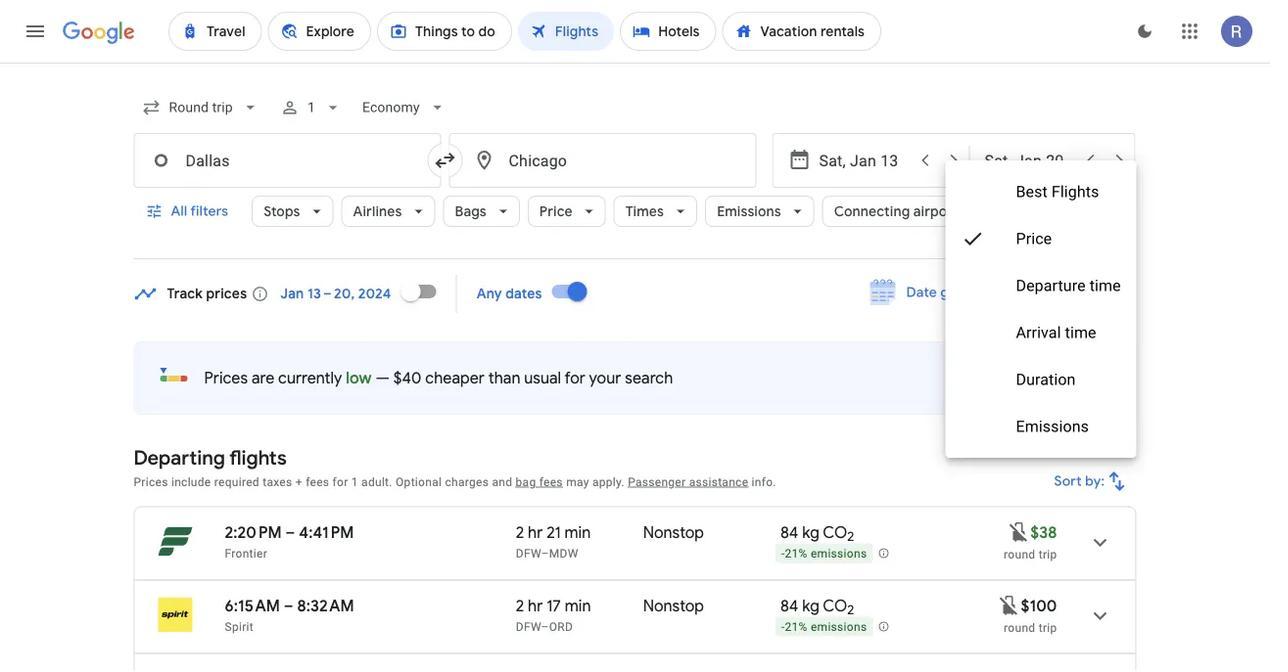 Task type: locate. For each thing, give the bounding box(es) containing it.
2 84 from the top
[[781, 597, 799, 617]]

prices
[[204, 369, 248, 389], [134, 476, 168, 489]]

1 vertical spatial duration
[[1016, 371, 1076, 389]]

trip
[[1039, 548, 1057, 562], [1039, 622, 1057, 635]]

dfw for 2 hr 21 min
[[516, 547, 541, 561]]

84 kg co 2 for $38
[[781, 523, 855, 546]]

hr left 21
[[528, 523, 543, 543]]

price inside 'radio item'
[[1016, 230, 1052, 248]]

0 vertical spatial min
[[565, 523, 591, 543]]

time right departure
[[1090, 277, 1121, 295]]

0 horizontal spatial prices
[[134, 476, 168, 489]]

departing flights main content
[[134, 161, 1137, 673]]

1 fees from the left
[[306, 476, 329, 489]]

trip down 38 us dollars text box
[[1039, 548, 1057, 562]]

2 kg from the top
[[802, 597, 820, 617]]

dfw
[[516, 547, 541, 561], [516, 621, 541, 634]]

2 round from the top
[[1004, 622, 1036, 635]]

duration inside popup button
[[1019, 203, 1075, 220]]

1 button
[[272, 84, 351, 131]]

1 round trip from the top
[[1004, 548, 1057, 562]]

dfw inside 2 hr 21 min dfw – mdw
[[516, 547, 541, 561]]

– inside 6:15 am – 8:32 am spirit
[[284, 597, 294, 617]]

Return text field
[[985, 134, 1075, 187]]

—
[[376, 369, 390, 389]]

0 vertical spatial time
[[1090, 277, 1121, 295]]

1 vertical spatial for
[[333, 476, 348, 489]]

1 -21% emissions from the top
[[782, 548, 867, 561]]

-
[[782, 548, 785, 561], [782, 621, 785, 635]]

– right 6:15 am text field
[[284, 597, 294, 617]]

1 vertical spatial prices
[[134, 476, 168, 489]]

emissions down history
[[1016, 418, 1089, 436]]

charges
[[445, 476, 489, 489]]

1 emissions from the top
[[811, 548, 867, 561]]

hr inside 2 hr 21 min dfw – mdw
[[528, 523, 543, 543]]

bags button
[[443, 188, 520, 235]]

min inside 2 hr 17 min dfw – ord
[[565, 597, 591, 617]]

None search field
[[134, 84, 1137, 260]]

2 round trip from the top
[[1004, 622, 1057, 635]]

sort by: button
[[1047, 458, 1137, 505]]

taxes
[[263, 476, 292, 489]]

cheaper
[[425, 369, 485, 389]]

departure time
[[1016, 277, 1121, 295]]

view
[[955, 371, 987, 389]]

0 vertical spatial round trip
[[1004, 548, 1057, 562]]

1 min from the top
[[565, 523, 591, 543]]

21
[[547, 523, 561, 543]]

6:15 am
[[225, 597, 280, 617]]

ord
[[549, 621, 573, 634]]

Departure text field
[[819, 134, 910, 187]]

fees right bag
[[539, 476, 563, 489]]

duration
[[1019, 203, 1075, 220], [1016, 371, 1076, 389]]

any dates
[[477, 286, 542, 303]]

0 horizontal spatial fees
[[306, 476, 329, 489]]

hr inside 2 hr 17 min dfw – ord
[[528, 597, 543, 617]]

2024
[[358, 286, 391, 303]]

13 – 20,
[[308, 286, 355, 303]]

0 horizontal spatial for
[[333, 476, 348, 489]]

2 emissions from the top
[[811, 621, 867, 635]]

0 horizontal spatial 1
[[307, 99, 315, 116]]

0 vertical spatial prices
[[204, 369, 248, 389]]

38 US dollars text field
[[1031, 523, 1057, 543]]

0 vertical spatial 21%
[[785, 548, 808, 561]]

dfw left ord
[[516, 621, 541, 634]]

min right 17
[[565, 597, 591, 617]]

1 round from the top
[[1004, 548, 1036, 562]]

1 vertical spatial co
[[823, 597, 848, 617]]

nonstop flight. element
[[643, 523, 704, 546], [643, 597, 704, 620]]

co
[[823, 523, 848, 543], [823, 597, 848, 617]]

round trip down $100 text box
[[1004, 622, 1057, 635]]

$40
[[394, 369, 422, 389]]

1 vertical spatial price
[[1016, 230, 1052, 248]]

0 vertical spatial nonstop
[[643, 523, 704, 543]]

1 nonstop flight. element from the top
[[643, 523, 704, 546]]

2 - from the top
[[782, 621, 785, 635]]

1 dfw from the top
[[516, 547, 541, 561]]

dfw inside 2 hr 17 min dfw – ord
[[516, 621, 541, 634]]

for left your
[[565, 369, 586, 389]]

connecting airports button
[[822, 188, 999, 235]]

1 horizontal spatial emissions
[[1016, 418, 1089, 436]]

change appearance image
[[1122, 8, 1169, 55]]

Arrival time: 8:32 AM. text field
[[297, 597, 354, 617]]

kg for $38
[[802, 523, 820, 543]]

1 vertical spatial dfw
[[516, 621, 541, 634]]

1 horizontal spatial fees
[[539, 476, 563, 489]]

1 horizontal spatial prices
[[204, 369, 248, 389]]

co for $38
[[823, 523, 848, 543]]

duration inside select your sort order. menu
[[1016, 371, 1076, 389]]

0 vertical spatial duration
[[1019, 203, 1075, 220]]

0 vertical spatial 84 kg co 2
[[781, 523, 855, 546]]

0 vertical spatial trip
[[1039, 548, 1057, 562]]

usual
[[524, 369, 561, 389]]

1 nonstop from the top
[[643, 523, 704, 543]]

None text field
[[134, 133, 441, 188], [449, 133, 757, 188], [134, 133, 441, 188], [449, 133, 757, 188]]

this price for this flight doesn't include overhead bin access. if you need a carry-on bag, use the bags filter to update prices. image
[[1007, 521, 1031, 544]]

hr
[[528, 523, 543, 543], [528, 597, 543, 617]]

1 vertical spatial -
[[782, 621, 785, 635]]

flight details. leaves dallas/fort worth international airport at 6:15 am on saturday, january 13 and arrives at o'hare international airport at 8:32 am on saturday, january 13. image
[[1077, 593, 1124, 640]]

stops
[[264, 203, 300, 220]]

round
[[1004, 548, 1036, 562], [1004, 622, 1036, 635]]

trip for $100
[[1039, 622, 1057, 635]]

1 vertical spatial -21% emissions
[[782, 621, 867, 635]]

100 US dollars text field
[[1021, 597, 1057, 617]]

1 vertical spatial time
[[1065, 324, 1097, 342]]

2 hr 21 min dfw – mdw
[[516, 523, 591, 561]]

– inside 2:20 pm – 4:41 pm frontier
[[286, 523, 295, 543]]

round down this price for this flight doesn't include overhead bin access. if you need a carry-on bag, use the bags filter to update prices. image
[[1004, 622, 1036, 635]]

all
[[171, 203, 187, 220]]

1 vertical spatial nonstop
[[643, 597, 704, 617]]

grid
[[941, 284, 967, 302]]

1 vertical spatial 84 kg co 2
[[781, 597, 855, 619]]

2 dfw from the top
[[516, 621, 541, 634]]

price radio item
[[946, 216, 1137, 263]]

emissions inside select your sort order. menu
[[1016, 418, 1089, 436]]

bag fees button
[[516, 476, 563, 489]]

2 trip from the top
[[1039, 622, 1057, 635]]

1 84 from the top
[[781, 523, 799, 543]]

1 vertical spatial 84
[[781, 597, 799, 617]]

arrival
[[1016, 324, 1061, 342]]

0 vertical spatial 84
[[781, 523, 799, 543]]

1 vertical spatial hr
[[528, 597, 543, 617]]

jan
[[280, 286, 304, 303]]

leaves dallas/fort worth international airport at 2:20 pm on saturday, january 13 and arrives at chicago midway international airport at 4:41 pm on saturday, january 13. element
[[225, 523, 354, 543]]

hr left 17
[[528, 597, 543, 617]]

2 -21% emissions from the top
[[782, 621, 867, 635]]

duration down the arrival
[[1016, 371, 1076, 389]]

1 84 kg co 2 from the top
[[781, 523, 855, 546]]

1 21% from the top
[[785, 548, 808, 561]]

1 vertical spatial round
[[1004, 622, 1036, 635]]

2 hr from the top
[[528, 597, 543, 617]]

1 kg from the top
[[802, 523, 820, 543]]

passenger assistance button
[[628, 476, 749, 489]]

for
[[565, 369, 586, 389], [333, 476, 348, 489]]

21%
[[785, 548, 808, 561], [785, 621, 808, 635]]

1 vertical spatial kg
[[802, 597, 820, 617]]

- for 2 hr 21 min
[[782, 548, 785, 561]]

trip down $100 text box
[[1039, 622, 1057, 635]]

min right 21
[[565, 523, 591, 543]]

fees
[[306, 476, 329, 489], [539, 476, 563, 489]]

None field
[[134, 90, 268, 125], [354, 90, 455, 125], [134, 90, 268, 125], [354, 90, 455, 125]]

2 84 kg co 2 from the top
[[781, 597, 855, 619]]

emissions right times popup button
[[717, 203, 781, 220]]

fees right +
[[306, 476, 329, 489]]

1 vertical spatial 21%
[[785, 621, 808, 635]]

0 vertical spatial 1
[[307, 99, 315, 116]]

airlines
[[353, 203, 402, 220]]

2 co from the top
[[823, 597, 848, 617]]

1 horizontal spatial 1
[[351, 476, 358, 489]]

price inside popup button
[[540, 203, 573, 220]]

jan 13 – 20, 2024
[[280, 286, 391, 303]]

adult.
[[362, 476, 393, 489]]

price button
[[528, 188, 606, 235]]

1 - from the top
[[782, 548, 785, 561]]

min
[[565, 523, 591, 543], [565, 597, 591, 617]]

0 vertical spatial emissions
[[717, 203, 781, 220]]

1 vertical spatial 1
[[351, 476, 358, 489]]

min inside 2 hr 21 min dfw – mdw
[[565, 523, 591, 543]]

dfw for 2 hr 17 min
[[516, 621, 541, 634]]

84 kg co 2 for $100
[[781, 597, 855, 619]]

1 co from the top
[[823, 523, 848, 543]]

0 vertical spatial nonstop flight. element
[[643, 523, 704, 546]]

for left the adult.
[[333, 476, 348, 489]]

0 vertical spatial co
[[823, 523, 848, 543]]

prices for prices include required taxes + fees for 1 adult. optional charges and bag fees may apply. passenger assistance
[[134, 476, 168, 489]]

-21% emissions
[[782, 548, 867, 561], [782, 621, 867, 635]]

0 vertical spatial -21% emissions
[[782, 548, 867, 561]]

0 vertical spatial hr
[[528, 523, 543, 543]]

2 vertical spatial price
[[1043, 284, 1076, 302]]

2 min from the top
[[565, 597, 591, 617]]

price
[[540, 203, 573, 220], [1016, 230, 1052, 248], [1043, 284, 1076, 302]]

0 vertical spatial dfw
[[516, 547, 541, 561]]

– down 17
[[541, 621, 549, 634]]

flight details. leaves dallas/fort worth international airport at 2:20 pm on saturday, january 13 and arrives at chicago midway international airport at 4:41 pm on saturday, january 13. image
[[1077, 520, 1124, 567]]

search
[[625, 369, 673, 389]]

1 trip from the top
[[1039, 548, 1057, 562]]

1 vertical spatial emissions
[[811, 621, 867, 635]]

prices left are
[[204, 369, 248, 389]]

find the best price region
[[134, 268, 1137, 326]]

0 vertical spatial price
[[540, 203, 573, 220]]

2 21% from the top
[[785, 621, 808, 635]]

dfw left mdw
[[516, 547, 541, 561]]

1 hr from the top
[[528, 523, 543, 543]]

1 vertical spatial min
[[565, 597, 591, 617]]

any
[[477, 286, 502, 303]]

2 nonstop from the top
[[643, 597, 704, 617]]

–
[[286, 523, 295, 543], [541, 547, 549, 561], [284, 597, 294, 617], [541, 621, 549, 634]]

1 vertical spatial round trip
[[1004, 622, 1057, 635]]

date grid
[[907, 284, 967, 302]]

1 vertical spatial emissions
[[1016, 418, 1089, 436]]

track
[[167, 286, 203, 303]]

round trip down this price for this flight doesn't include overhead bin access. if you need a carry-on bag, use the bags filter to update prices. icon
[[1004, 548, 1057, 562]]

0 vertical spatial kg
[[802, 523, 820, 543]]

– down 21
[[541, 547, 549, 561]]

time down price graph
[[1065, 324, 1097, 342]]

– inside 2 hr 21 min dfw – mdw
[[541, 547, 549, 561]]

– inside 2 hr 17 min dfw – ord
[[541, 621, 549, 634]]

2 nonstop flight. element from the top
[[643, 597, 704, 620]]

nonstop flight. element for 2 hr 21 min
[[643, 523, 704, 546]]

84 kg co 2
[[781, 523, 855, 546], [781, 597, 855, 619]]

time
[[1090, 277, 1121, 295], [1065, 324, 1097, 342]]

0 vertical spatial -
[[782, 548, 785, 561]]

1 vertical spatial nonstop flight. element
[[643, 597, 704, 620]]

trip for $38
[[1039, 548, 1057, 562]]

prices for prices are currently low — $40 cheaper than usual for your search
[[204, 369, 248, 389]]

nonstop for 2 hr 21 min
[[643, 523, 704, 543]]

1 vertical spatial trip
[[1039, 622, 1057, 635]]

round down this price for this flight doesn't include overhead bin access. if you need a carry-on bag, use the bags filter to update prices. icon
[[1004, 548, 1036, 562]]

– left arrival time: 4:41 pm. text field
[[286, 523, 295, 543]]

0 vertical spatial round
[[1004, 548, 1036, 562]]

departing
[[134, 446, 225, 471]]

0 vertical spatial emissions
[[811, 548, 867, 561]]

1 horizontal spatial for
[[565, 369, 586, 389]]

round trip
[[1004, 548, 1057, 562], [1004, 622, 1057, 635]]

duration down best flights on the right top
[[1019, 203, 1075, 220]]

2 inside 2 hr 21 min dfw – mdw
[[516, 523, 524, 543]]

0 horizontal spatial emissions
[[717, 203, 781, 220]]

date grid button
[[856, 275, 983, 311]]

prices down departing at the left of page
[[134, 476, 168, 489]]



Task type: describe. For each thing, give the bounding box(es) containing it.
round for $100
[[1004, 622, 1036, 635]]

$38
[[1031, 523, 1057, 543]]

bags
[[455, 203, 487, 220]]

history
[[1027, 371, 1073, 389]]

2 fees from the left
[[539, 476, 563, 489]]

sort by:
[[1055, 473, 1105, 491]]

connecting
[[834, 203, 910, 220]]

times button
[[614, 188, 698, 235]]

currently
[[278, 369, 342, 389]]

min for 2 hr 17 min
[[565, 597, 591, 617]]

main menu image
[[24, 20, 47, 43]]

by:
[[1086, 473, 1105, 491]]

dates
[[506, 286, 542, 303]]

Departure time: 2:20 PM. text field
[[225, 523, 282, 543]]

view price history
[[955, 371, 1073, 389]]

stops button
[[252, 188, 334, 235]]

round trip for $100
[[1004, 622, 1057, 635]]

$100
[[1021, 597, 1057, 617]]

hr for 17
[[528, 597, 543, 617]]

date
[[907, 284, 938, 302]]

and
[[492, 476, 513, 489]]

airlines button
[[341, 188, 435, 235]]

may
[[566, 476, 589, 489]]

all filters button
[[134, 188, 244, 235]]

- for 2 hr 17 min
[[782, 621, 785, 635]]

1 inside 'departing flights' main content
[[351, 476, 358, 489]]

emissions for $100
[[811, 621, 867, 635]]

2 inside 2 hr 17 min dfw – ord
[[516, 597, 524, 617]]

apply.
[[593, 476, 625, 489]]

-21% emissions for $38
[[782, 548, 867, 561]]

best
[[1016, 183, 1048, 201]]

leaves dallas/fort worth international airport at 6:15 am on saturday, january 13 and arrives at o'hare international airport at 8:32 am on saturday, january 13. element
[[225, 597, 354, 617]]

prices are currently low — $40 cheaper than usual for your search
[[204, 369, 673, 389]]

departure
[[1016, 277, 1086, 295]]

airports
[[914, 203, 966, 220]]

Arrival time: 4:41 PM. text field
[[299, 523, 354, 543]]

price inside "button"
[[1043, 284, 1076, 302]]

loading results progress bar
[[0, 63, 1270, 67]]

6:15 am – 8:32 am spirit
[[225, 597, 354, 634]]

round for $38
[[1004, 548, 1036, 562]]

connecting airports
[[834, 203, 966, 220]]

nonstop flight. element for 2 hr 17 min
[[643, 597, 704, 620]]

all filters
[[171, 203, 228, 220]]

price graph
[[1043, 284, 1117, 302]]

1 inside popup button
[[307, 99, 315, 116]]

include
[[171, 476, 211, 489]]

21% for 2 hr 17 min
[[785, 621, 808, 635]]

spirit
[[225, 621, 254, 634]]

min for 2 hr 21 min
[[565, 523, 591, 543]]

8:32 am
[[297, 597, 354, 617]]

84 for 2 hr 17 min
[[781, 597, 799, 617]]

best flights
[[1016, 183, 1099, 201]]

filters
[[190, 203, 228, 220]]

time for arrival time
[[1065, 324, 1097, 342]]

track prices
[[167, 286, 247, 303]]

17
[[547, 597, 561, 617]]

hr for 21
[[528, 523, 543, 543]]

learn more about tracked prices image
[[251, 286, 269, 303]]

21% for 2 hr 21 min
[[785, 548, 808, 561]]

than
[[489, 369, 521, 389]]

this price for this flight doesn't include overhead bin access. if you need a carry-on bag, use the bags filter to update prices. image
[[998, 594, 1021, 618]]

price graph button
[[992, 275, 1133, 311]]

mdw
[[549, 547, 578, 561]]

assistance
[[689, 476, 749, 489]]

times
[[626, 203, 664, 220]]

emissions for $38
[[811, 548, 867, 561]]

price
[[990, 371, 1024, 389]]

emissions button
[[705, 188, 815, 235]]

emissions inside popup button
[[717, 203, 781, 220]]

co for $100
[[823, 597, 848, 617]]

duration button
[[1007, 196, 1108, 227]]

total duration 2 hr 21 min. element
[[516, 523, 643, 546]]

frontier
[[225, 547, 267, 561]]

graph
[[1079, 284, 1117, 302]]

round trip for $38
[[1004, 548, 1057, 562]]

your
[[589, 369, 621, 389]]

2:20 pm – 4:41 pm frontier
[[225, 523, 354, 561]]

are
[[252, 369, 275, 389]]

required
[[214, 476, 259, 489]]

flights
[[229, 446, 287, 471]]

total duration 2 hr 17 min. element
[[516, 597, 643, 620]]

Departure time: 6:15 AM. text field
[[225, 597, 280, 617]]

bag
[[516, 476, 536, 489]]

+
[[296, 476, 303, 489]]

time for departure time
[[1090, 277, 1121, 295]]

arrival time
[[1016, 324, 1097, 342]]

0 vertical spatial for
[[565, 369, 586, 389]]

swap origin and destination. image
[[433, 149, 457, 172]]

flights
[[1052, 183, 1099, 201]]

passenger
[[628, 476, 686, 489]]

select your sort order. menu
[[946, 161, 1137, 458]]

84 for 2 hr 21 min
[[781, 523, 799, 543]]

departing flights
[[134, 446, 287, 471]]

low
[[346, 369, 372, 389]]

kg for $100
[[802, 597, 820, 617]]

2 hr 17 min dfw – ord
[[516, 597, 591, 634]]

-21% emissions for $100
[[782, 621, 867, 635]]

none search field containing all filters
[[134, 84, 1137, 260]]

sort
[[1055, 473, 1082, 491]]

4:41 pm
[[299, 523, 354, 543]]

optional
[[396, 476, 442, 489]]

prices include required taxes + fees for 1 adult. optional charges and bag fees may apply. passenger assistance
[[134, 476, 749, 489]]

nonstop for 2 hr 17 min
[[643, 597, 704, 617]]

prices
[[206, 286, 247, 303]]

2:20 pm
[[225, 523, 282, 543]]



Task type: vqa. For each thing, say whether or not it's contained in the screenshot.
"LEARN MORE ABOUT TRACKED PRICES" ICON
yes



